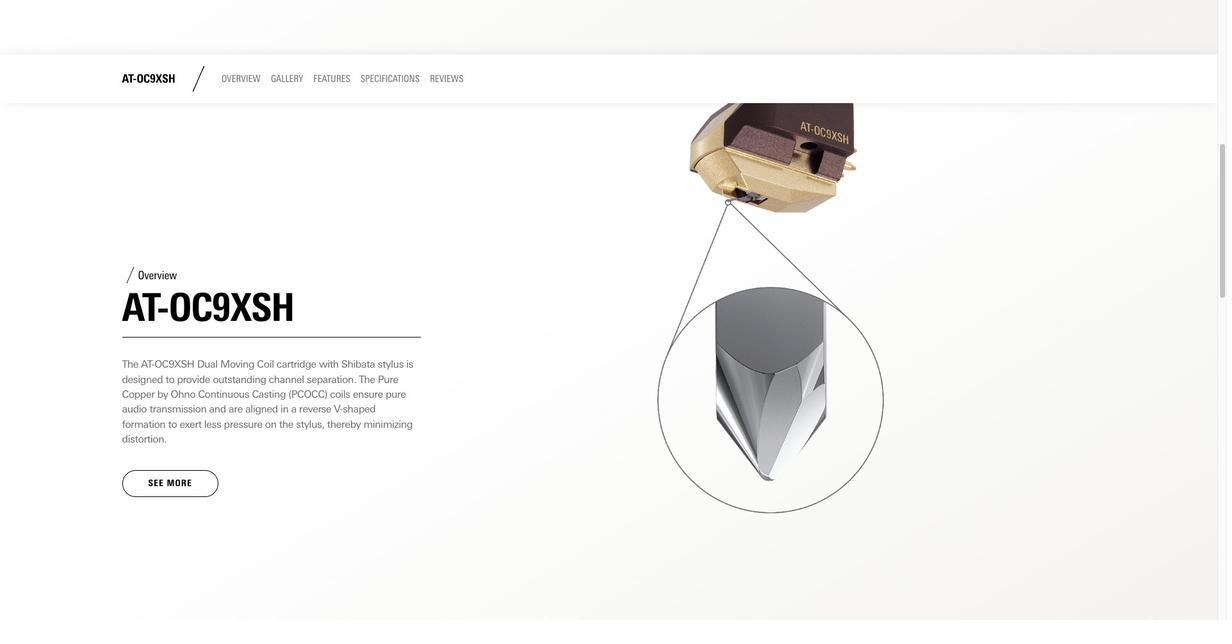Task type: describe. For each thing, give the bounding box(es) containing it.
moving
[[220, 358, 255, 371]]

2 at-oc9xsh from the top
[[122, 285, 294, 331]]

(pcocc)
[[289, 388, 328, 401]]

specifications
[[361, 73, 420, 85]]

on
[[265, 418, 277, 430]]

less
[[204, 418, 221, 430]]

a
[[291, 403, 297, 416]]

0 vertical spatial at-
[[122, 72, 137, 86]]

and
[[209, 403, 226, 416]]

with
[[319, 358, 339, 371]]

shibata
[[341, 358, 375, 371]]

the at-oc9xsh dual moving coil cartridge with shibata stylus is designed to provide outstanding channel separation. the pure copper by ohno continuous casting (pcocc) coils ensure pure audio transmission and are aligned in a reverse v-shaped formation to exert less pressure on the stylus, thereby minimizing distortion.
[[122, 358, 413, 445]]

gallery
[[271, 73, 303, 85]]

1 vertical spatial oc9xsh
[[169, 285, 294, 331]]

pure
[[378, 373, 399, 386]]

thereby
[[327, 418, 361, 430]]

0 vertical spatial oc9xsh
[[137, 72, 176, 86]]

stylus
[[378, 358, 404, 371]]

1 vertical spatial at oc9xsh image
[[447, 103, 1096, 568]]

cartridge
[[277, 358, 316, 371]]

at- inside the at-oc9xsh dual moving coil cartridge with shibata stylus is designed to provide outstanding channel separation. the pure copper by ohno continuous casting (pcocc) coils ensure pure audio transmission and are aligned in a reverse v-shaped formation to exert less pressure on the stylus, thereby minimizing distortion.
[[141, 358, 155, 371]]

distortion.
[[122, 433, 167, 445]]

casting
[[252, 388, 286, 401]]

reviews
[[430, 73, 464, 85]]

the
[[279, 418, 294, 430]]

divider line image
[[122, 267, 138, 283]]

shaped
[[343, 403, 376, 416]]

formation
[[122, 418, 166, 430]]

coil
[[257, 358, 274, 371]]

1 vertical spatial at-
[[122, 285, 169, 331]]



Task type: vqa. For each thing, say whether or not it's contained in the screenshot.
topmost Ear
no



Task type: locate. For each thing, give the bounding box(es) containing it.
1 vertical spatial overview
[[138, 268, 177, 283]]

at-oc9xsh left divider line image
[[122, 72, 176, 86]]

overview for divider line icon
[[138, 268, 177, 283]]

2 vertical spatial oc9xsh
[[155, 358, 194, 371]]

oc9xsh inside the at-oc9xsh dual moving coil cartridge with shibata stylus is designed to provide outstanding channel separation. the pure copper by ohno continuous casting (pcocc) coils ensure pure audio transmission and are aligned in a reverse v-shaped formation to exert less pressure on the stylus, thereby minimizing distortion.
[[155, 358, 194, 371]]

pure
[[386, 388, 406, 401]]

0 vertical spatial to
[[166, 373, 174, 386]]

see more
[[148, 478, 192, 489]]

the up designed
[[122, 358, 138, 371]]

channel
[[269, 373, 304, 386]]

pressure
[[224, 418, 263, 430]]

2 vertical spatial at-
[[141, 358, 155, 371]]

at-oc9xsh up dual
[[122, 285, 294, 331]]

at oc9xsh image
[[185, 0, 681, 55], [447, 103, 1096, 568]]

the
[[122, 358, 138, 371], [359, 373, 375, 386]]

overview
[[222, 73, 261, 85], [138, 268, 177, 283]]

in
[[281, 403, 289, 416]]

overview for divider line image
[[222, 73, 261, 85]]

1 at-oc9xsh from the top
[[122, 72, 176, 86]]

0 vertical spatial at-oc9xsh
[[122, 72, 176, 86]]

features
[[314, 73, 350, 85]]

1 horizontal spatial overview
[[222, 73, 261, 85]]

transmission
[[150, 403, 207, 416]]

divider line image
[[186, 66, 211, 92]]

1 horizontal spatial the
[[359, 373, 375, 386]]

provide
[[177, 373, 210, 386]]

ensure
[[353, 388, 383, 401]]

by
[[157, 388, 168, 401]]

0 horizontal spatial overview
[[138, 268, 177, 283]]

reverse
[[299, 403, 331, 416]]

at-oc9xsh
[[122, 72, 176, 86], [122, 285, 294, 331]]

continuous
[[198, 388, 249, 401]]

see more button
[[122, 470, 219, 497]]

1 vertical spatial to
[[168, 418, 177, 430]]

to down transmission
[[168, 418, 177, 430]]

stylus,
[[296, 418, 325, 430]]

more
[[167, 478, 192, 489]]

0 vertical spatial the
[[122, 358, 138, 371]]

minimizing
[[364, 418, 413, 430]]

exert
[[180, 418, 202, 430]]

dual
[[197, 358, 218, 371]]

to
[[166, 373, 174, 386], [168, 418, 177, 430]]

v-
[[334, 403, 343, 416]]

ohno
[[171, 388, 195, 401]]

outstanding
[[213, 373, 266, 386]]

are
[[229, 403, 243, 416]]

the up ensure
[[359, 373, 375, 386]]

oc9xsh left divider line image
[[137, 72, 176, 86]]

copper
[[122, 388, 155, 401]]

0 horizontal spatial the
[[122, 358, 138, 371]]

to up by
[[166, 373, 174, 386]]

is
[[406, 358, 413, 371]]

oc9xsh up moving at the bottom of page
[[169, 285, 294, 331]]

separation.
[[307, 373, 356, 386]]

designed
[[122, 373, 163, 386]]

at-
[[122, 72, 137, 86], [122, 285, 169, 331], [141, 358, 155, 371]]

0 vertical spatial overview
[[222, 73, 261, 85]]

aligned
[[245, 403, 278, 416]]

0 vertical spatial at oc9xsh image
[[185, 0, 681, 55]]

audio
[[122, 403, 147, 416]]

oc9xsh
[[137, 72, 176, 86], [169, 285, 294, 331], [155, 358, 194, 371]]

see
[[148, 478, 164, 489]]

oc9xsh up provide
[[155, 358, 194, 371]]

coils
[[330, 388, 350, 401]]

1 vertical spatial at-oc9xsh
[[122, 285, 294, 331]]

1 vertical spatial the
[[359, 373, 375, 386]]



